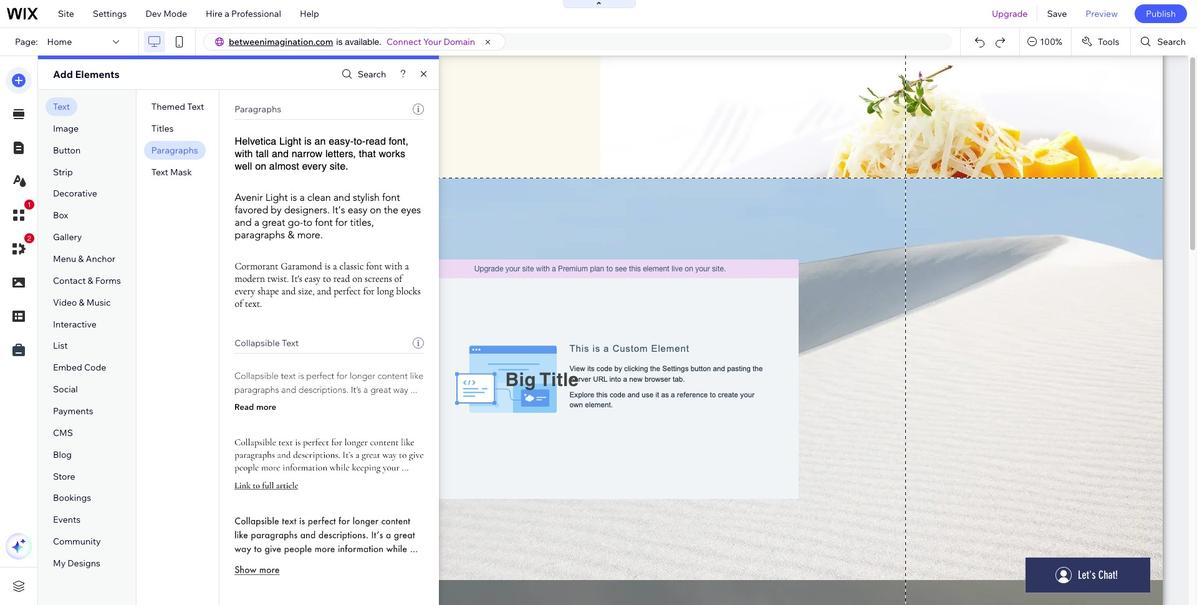 Task type: vqa. For each thing, say whether or not it's contained in the screenshot.
Social
yes



Task type: locate. For each thing, give the bounding box(es) containing it.
1
[[27, 201, 31, 208]]

1 vertical spatial search button
[[338, 65, 386, 83]]

& left forms
[[88, 275, 93, 286]]

decorative
[[53, 188, 97, 199]]

designs
[[68, 558, 100, 569]]

your
[[424, 36, 442, 47]]

publish button
[[1135, 4, 1188, 23]]

0 vertical spatial search
[[1158, 36, 1186, 47]]

& right video
[[79, 297, 85, 308]]

strip
[[53, 166, 73, 178]]

is
[[336, 37, 343, 47]]

add elements
[[53, 68, 120, 80]]

search down the available.
[[358, 69, 386, 80]]

0 vertical spatial search button
[[1132, 28, 1198, 56]]

is available. connect your domain
[[336, 36, 475, 47]]

cms
[[53, 427, 73, 438]]

1 horizontal spatial search button
[[1132, 28, 1198, 56]]

upgrade
[[992, 8, 1028, 19]]

hire a professional
[[206, 8, 281, 19]]

forms
[[95, 275, 121, 286]]

image
[[53, 123, 79, 134]]

1 vertical spatial search
[[358, 69, 386, 80]]

& for menu
[[78, 253, 84, 265]]

code
[[84, 362, 106, 373]]

social
[[53, 384, 78, 395]]

search button down the available.
[[338, 65, 386, 83]]

save
[[1048, 8, 1068, 19]]

0 horizontal spatial paragraphs
[[151, 145, 198, 156]]

professional
[[231, 8, 281, 19]]

1 vertical spatial &
[[88, 275, 93, 286]]

my
[[53, 558, 66, 569]]

paragraphs
[[235, 104, 281, 115], [151, 145, 198, 156]]

domain
[[444, 36, 475, 47]]

&
[[78, 253, 84, 265], [88, 275, 93, 286], [79, 297, 85, 308]]

embed code
[[53, 362, 106, 373]]

text
[[53, 101, 70, 112], [187, 101, 204, 112], [151, 166, 168, 178], [282, 338, 299, 349]]

& for video
[[79, 297, 85, 308]]

search down publish button
[[1158, 36, 1186, 47]]

1 horizontal spatial search
[[1158, 36, 1186, 47]]

box
[[53, 210, 68, 221]]

menu & anchor
[[53, 253, 115, 265]]

2 vertical spatial &
[[79, 297, 85, 308]]

search button down publish
[[1132, 28, 1198, 56]]

bookings
[[53, 492, 91, 504]]

text left mask
[[151, 166, 168, 178]]

community
[[53, 536, 101, 547]]

search button
[[1132, 28, 1198, 56], [338, 65, 386, 83]]

themed text
[[151, 101, 204, 112]]

0 vertical spatial paragraphs
[[235, 104, 281, 115]]

add
[[53, 68, 73, 80]]

gallery
[[53, 232, 82, 243]]

themed
[[151, 101, 185, 112]]

100%
[[1041, 36, 1063, 47]]

tools
[[1098, 36, 1120, 47]]

0 horizontal spatial search button
[[338, 65, 386, 83]]

1 vertical spatial paragraphs
[[151, 145, 198, 156]]

dev mode
[[146, 8, 187, 19]]

site
[[58, 8, 74, 19]]

collapsible
[[235, 338, 280, 349]]

search
[[1158, 36, 1186, 47], [358, 69, 386, 80]]

my designs
[[53, 558, 100, 569]]

collapsible text
[[235, 338, 299, 349]]

0 vertical spatial &
[[78, 253, 84, 265]]

anchor
[[86, 253, 115, 265]]

& right menu on the top
[[78, 253, 84, 265]]



Task type: describe. For each thing, give the bounding box(es) containing it.
1 button
[[6, 200, 34, 228]]

text mask
[[151, 166, 192, 178]]

text right collapsible
[[282, 338, 299, 349]]

music
[[87, 297, 111, 308]]

0 horizontal spatial search
[[358, 69, 386, 80]]

contact
[[53, 275, 86, 286]]

hire
[[206, 8, 223, 19]]

store
[[53, 471, 75, 482]]

elements
[[75, 68, 120, 80]]

mask
[[170, 166, 192, 178]]

menu
[[53, 253, 76, 265]]

payments
[[53, 405, 93, 417]]

button
[[53, 145, 81, 156]]

mode
[[164, 8, 187, 19]]

blog
[[53, 449, 72, 460]]

text right themed
[[187, 101, 204, 112]]

interactive
[[53, 319, 97, 330]]

text up image
[[53, 101, 70, 112]]

connect
[[387, 36, 422, 47]]

2 button
[[6, 233, 34, 262]]

available.
[[345, 37, 382, 47]]

preview button
[[1077, 0, 1128, 27]]

1 horizontal spatial paragraphs
[[235, 104, 281, 115]]

video & music
[[53, 297, 111, 308]]

tools button
[[1072, 28, 1131, 56]]

100% button
[[1021, 28, 1072, 56]]

video
[[53, 297, 77, 308]]

embed
[[53, 362, 82, 373]]

betweenimagination.com
[[229, 36, 333, 47]]

list
[[53, 340, 68, 351]]

contact & forms
[[53, 275, 121, 286]]

dev
[[146, 8, 162, 19]]

titles
[[151, 123, 174, 134]]

& for contact
[[88, 275, 93, 286]]

a
[[225, 8, 229, 19]]

preview
[[1086, 8, 1118, 19]]

help
[[300, 8, 319, 19]]

publish
[[1146, 8, 1176, 19]]

home
[[47, 36, 72, 47]]

save button
[[1038, 0, 1077, 27]]

2
[[27, 235, 31, 242]]

settings
[[93, 8, 127, 19]]

events
[[53, 514, 81, 525]]



